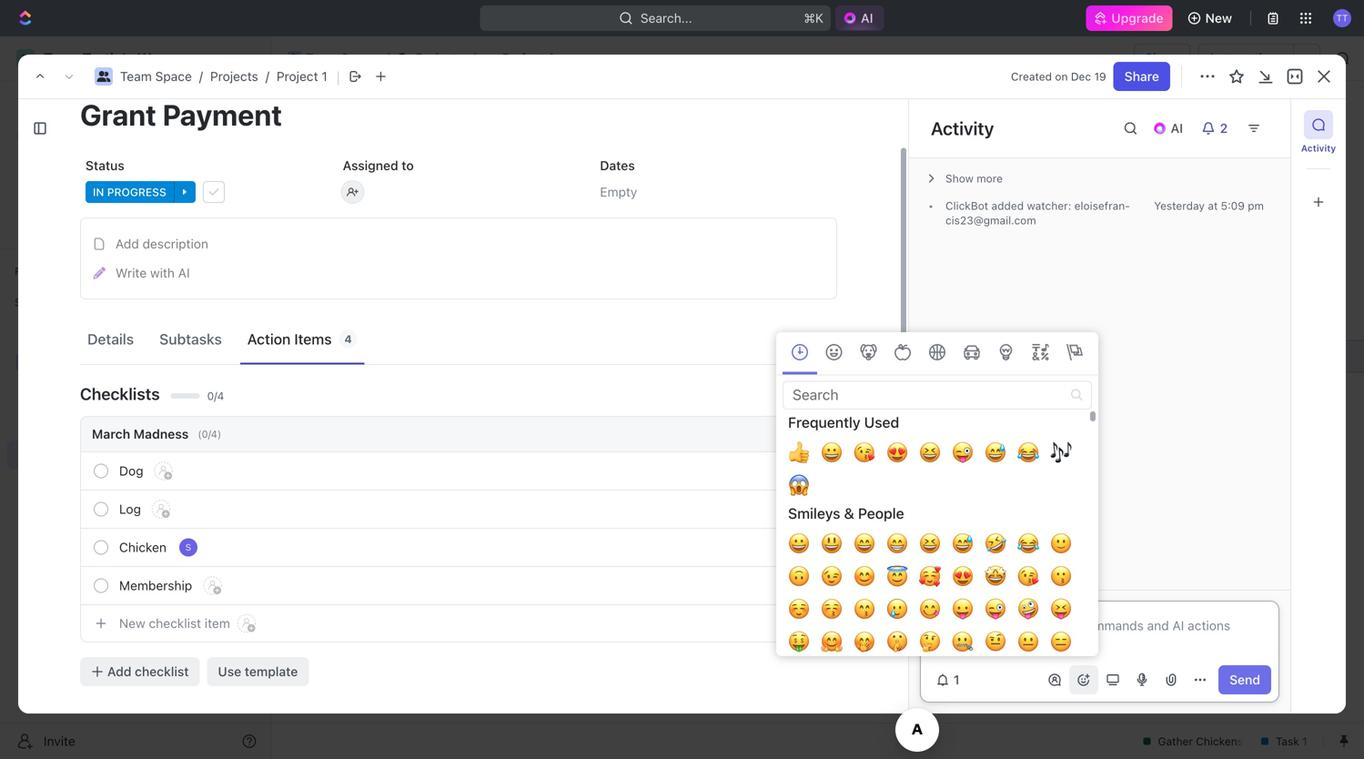 Task type: describe. For each thing, give the bounding box(es) containing it.
log
[[119, 502, 141, 517]]

Search search field
[[783, 381, 1092, 409]]

automations button
[[1199, 45, 1293, 72]]

dates
[[600, 158, 635, 173]]

eloisefran cis23@gmail.com
[[946, 199, 1130, 227]]

home link
[[7, 88, 264, 117]]

smileys & people
[[788, 505, 904, 522]]

😉
[[821, 562, 843, 591]]

checklist for new
[[149, 616, 201, 631]]

🤑
[[788, 628, 810, 657]]

/ up edit task name "text field"
[[386, 51, 390, 66]]

ai
[[178, 265, 190, 280]]

😛
[[952, 595, 974, 624]]

😅 inside frequently used element
[[985, 439, 1007, 467]]

/ up home link
[[199, 69, 203, 84]]

😚
[[821, 595, 843, 624]]

🤣
[[985, 530, 1007, 558]]

grant payment link
[[362, 343, 631, 370]]

1 horizontal spatial project 1 link
[[479, 47, 559, 69]]

board
[[340, 169, 375, 184]]

eloisefran
[[1075, 199, 1130, 212]]

add for add checklist
[[107, 664, 131, 679]]

space inside tree
[[79, 355, 115, 370]]

2 horizontal spatial team
[[306, 51, 338, 66]]

add for add task
[[1233, 117, 1257, 132]]

😂 for 😅
[[1018, 439, 1039, 467]]

activity inside task sidebar navigation tab list
[[1301, 143, 1336, 153]]

item
[[205, 616, 230, 631]]

😇
[[887, 562, 908, 591]]

checklists
[[80, 384, 160, 404]]

0 vertical spatial 1
[[548, 51, 554, 66]]

write
[[116, 265, 147, 280]]

frequently used
[[788, 414, 900, 431]]

add checklist button
[[80, 657, 200, 686]]

😘 inside frequently used element
[[854, 439, 876, 467]]

invite
[[44, 734, 75, 749]]

☺️
[[788, 595, 810, 624]]

action
[[247, 330, 291, 348]]

project inside team space / projects / project 1 |
[[277, 69, 318, 84]]

write with ai
[[116, 265, 190, 280]]

add checklist
[[107, 664, 189, 679]]

space inside team space / projects / project 1 |
[[155, 69, 192, 84]]

😱
[[788, 471, 810, 500]]

table
[[619, 169, 652, 184]]

😑
[[1050, 628, 1072, 657]]

/ left |
[[266, 69, 269, 84]]

Search tasks... text field
[[1138, 207, 1320, 234]]

status
[[86, 158, 124, 173]]

use template
[[218, 664, 298, 679]]

upgrade link
[[1086, 5, 1173, 31]]

😆 for 😜
[[919, 439, 941, 467]]

subtasks
[[159, 330, 222, 348]]

dashboards
[[44, 188, 114, 203]]

🤭
[[854, 628, 876, 657]]

1 horizontal spatial project
[[502, 51, 545, 66]]

share button down upgrade
[[1134, 44, 1191, 73]]

share for share button on the right of '19'
[[1125, 69, 1160, 84]]

🙂 🙃
[[788, 530, 1072, 591]]

😊
[[854, 562, 876, 591]]

grant payment
[[367, 349, 456, 364]]

🤐
[[952, 628, 974, 657]]

send
[[1230, 672, 1261, 687]]

use
[[218, 664, 241, 679]]

inbox
[[44, 126, 76, 141]]

created
[[1011, 70, 1052, 83]]

pm
[[1248, 199, 1264, 212]]

details
[[87, 330, 134, 348]]

inbox link
[[7, 119, 264, 148]]

assignees button
[[736, 210, 821, 232]]

watcher:
[[1027, 199, 1072, 212]]

task sidebar navigation tab list
[[1299, 110, 1339, 217]]

add task button
[[1222, 110, 1299, 139]]

1 vertical spatial user group image
[[97, 71, 111, 82]]

Edit task name text field
[[80, 97, 837, 132]]

activity inside task sidebar content section
[[931, 117, 994, 139]]

description
[[143, 236, 208, 251]]

people
[[858, 505, 904, 522]]

team inside team space / projects / project 1 |
[[120, 69, 152, 84]]

team space link for the middle user group icon
[[120, 69, 192, 84]]

🤗
[[821, 628, 843, 657]]

task sidebar content section
[[908, 99, 1291, 714]]

project 1
[[502, 51, 554, 66]]

favorites button
[[7, 260, 81, 282]]

0 vertical spatial user group image
[[289, 54, 301, 63]]

🥰
[[919, 562, 941, 591]]

added
[[992, 199, 1024, 212]]

😜 inside smileys & people "element"
[[985, 595, 1007, 624]]

assigned
[[343, 158, 398, 173]]

new for new checklist item
[[119, 616, 145, 631]]

dashboards link
[[7, 181, 264, 210]]

team space link for user group icon within sidebar navigation
[[44, 348, 260, 377]]

&
[[844, 505, 855, 522]]

0 vertical spatial projects
[[416, 51, 464, 66]]

upgrade
[[1112, 10, 1164, 25]]

list of emoji element
[[777, 409, 1098, 759]]

yesterday at 5:09 pm
[[1154, 199, 1264, 212]]

😐
[[1018, 628, 1039, 657]]

new for new
[[1206, 10, 1232, 25]]

1 inside button
[[954, 672, 960, 687]]

(0/4)
[[198, 428, 221, 440]]

list
[[409, 169, 431, 184]]

team inside tree
[[44, 355, 75, 370]]

frequently used element
[[783, 409, 1083, 500]]

1 button
[[928, 665, 971, 695]]

search...
[[641, 10, 692, 25]]

😘 inside smileys & people "element"
[[1018, 562, 1039, 591]]



Task type: vqa. For each thing, say whether or not it's contained in the screenshot.
clickup logo
no



Task type: locate. For each thing, give the bounding box(es) containing it.
1 vertical spatial 😅
[[952, 530, 974, 558]]

add description button
[[86, 229, 831, 259]]

1 vertical spatial team
[[120, 69, 152, 84]]

0 vertical spatial add
[[1233, 117, 1257, 132]]

0 horizontal spatial 😀
[[788, 530, 810, 558]]

sidebar navigation
[[0, 36, 272, 759]]

items
[[294, 330, 332, 348]]

😝 🤑
[[788, 595, 1072, 657]]

😗
[[1050, 562, 1072, 591]]

1 😆 from the top
[[919, 439, 941, 467]]

project 1 link up edit task name "text field"
[[479, 47, 559, 69]]

add up the write
[[116, 236, 139, 251]]

list link
[[405, 164, 431, 189]]

activity
[[931, 117, 994, 139], [1301, 143, 1336, 153]]

1 vertical spatial 😍
[[952, 562, 974, 591]]

add task
[[1233, 117, 1288, 132]]

team
[[306, 51, 338, 66], [120, 69, 152, 84], [44, 355, 75, 370]]

0 vertical spatial activity
[[931, 117, 994, 139]]

0 vertical spatial share
[[1145, 51, 1180, 66]]

0 horizontal spatial new
[[119, 616, 145, 631]]

projects inside tree
[[55, 385, 103, 401]]

😍 left 🤩
[[952, 562, 974, 591]]

project up edit task name "text field"
[[502, 51, 545, 66]]

😜 down search search box
[[952, 439, 974, 467]]

0 vertical spatial team space
[[306, 51, 378, 66]]

5:09
[[1221, 199, 1245, 212]]

1 vertical spatial 😆
[[919, 530, 941, 558]]

1 horizontal spatial 1
[[548, 51, 554, 66]]

0 vertical spatial space
[[341, 51, 378, 66]]

😍 inside smileys & people "element"
[[952, 562, 974, 591]]

1 vertical spatial 1
[[322, 69, 327, 84]]

project 1 link left |
[[277, 69, 327, 84]]

space
[[341, 51, 378, 66], [155, 69, 192, 84], [79, 355, 115, 370]]

with
[[150, 265, 175, 280]]

pencil image
[[93, 267, 105, 279]]

checklist for add
[[135, 664, 189, 679]]

2 😆 from the top
[[919, 530, 941, 558]]

😘
[[854, 439, 876, 467], [1018, 562, 1039, 591]]

checklist down the 'new checklist item'
[[135, 664, 189, 679]]

new
[[1206, 10, 1232, 25], [119, 616, 145, 631]]

payment
[[404, 349, 456, 364]]

0 horizontal spatial project
[[277, 69, 318, 84]]

0 vertical spatial project
[[502, 51, 545, 66]]

add inside button
[[107, 664, 131, 679]]

😀 inside smileys & people "element"
[[788, 530, 810, 558]]

use template button
[[207, 657, 309, 686]]

😆 inside smileys & people "element"
[[919, 530, 941, 558]]

1 vertical spatial checklist
[[135, 664, 189, 679]]

😘 right 🤩
[[1018, 562, 1039, 591]]

😆
[[919, 439, 941, 467], [919, 530, 941, 558]]

march
[[92, 426, 130, 441]]

19
[[1095, 70, 1107, 83]]

😅 left 🎶
[[985, 439, 1007, 467]]

2 horizontal spatial 1
[[954, 672, 960, 687]]

1 horizontal spatial 😍
[[952, 562, 974, 591]]

/ left the project 1
[[472, 51, 476, 66]]

👍
[[788, 439, 810, 467]]

0 horizontal spatial 😜
[[952, 439, 974, 467]]

tree containing team space
[[7, 317, 264, 563]]

1 horizontal spatial team space
[[306, 51, 378, 66]]

0 horizontal spatial 1
[[322, 69, 327, 84]]

🎶
[[1050, 439, 1072, 467]]

new inside button
[[1206, 10, 1232, 25]]

at
[[1208, 199, 1218, 212]]

1 inside team space / projects / project 1 |
[[322, 69, 327, 84]]

projects link
[[393, 47, 468, 69], [210, 69, 258, 84], [55, 379, 213, 408]]

yesterday
[[1154, 199, 1205, 212]]

checklist
[[149, 616, 201, 631], [135, 664, 189, 679]]

2 vertical spatial team
[[44, 355, 75, 370]]

😂 inside smileys & people "element"
[[1018, 530, 1039, 558]]

1 horizontal spatial space
[[155, 69, 192, 84]]

2 vertical spatial space
[[79, 355, 115, 370]]

team space up |
[[306, 51, 378, 66]]

2 horizontal spatial user group image
[[289, 54, 301, 63]]

checklist inside button
[[135, 664, 189, 679]]

😀 up 🙃
[[788, 530, 810, 558]]

😘 down used
[[854, 439, 876, 467]]

1 vertical spatial add
[[116, 236, 139, 251]]

🤩
[[985, 562, 1007, 591]]

team space
[[306, 51, 378, 66], [44, 355, 115, 370]]

chicken
[[119, 540, 167, 555]]

0 horizontal spatial team space
[[44, 355, 115, 370]]

😀 inside frequently used element
[[821, 439, 843, 467]]

1 😂 from the top
[[1018, 439, 1039, 467]]

1 horizontal spatial 😜
[[985, 595, 1007, 624]]

1 horizontal spatial activity
[[1301, 143, 1336, 153]]

0 horizontal spatial activity
[[931, 117, 994, 139]]

user group image up home link
[[97, 71, 111, 82]]

new up automations
[[1206, 10, 1232, 25]]

dec
[[1071, 70, 1091, 83]]

😂 for 🤣
[[1018, 530, 1039, 558]]

project left |
[[277, 69, 318, 84]]

board link
[[336, 164, 375, 189]]

1 vertical spatial new
[[119, 616, 145, 631]]

😅 inside smileys & people "element"
[[952, 530, 974, 558]]

new down membership
[[119, 616, 145, 631]]

0 vertical spatial 😅
[[985, 439, 1007, 467]]

1 vertical spatial project
[[277, 69, 318, 84]]

😀 down the frequently
[[821, 439, 843, 467]]

team left details 'button'
[[44, 355, 75, 370]]

clickbot
[[946, 199, 989, 212]]

😜 inside frequently used element
[[952, 439, 974, 467]]

1 vertical spatial 😘
[[1018, 562, 1039, 591]]

project 1 link
[[479, 47, 559, 69], [277, 69, 327, 84]]

😅
[[985, 439, 1007, 467], [952, 530, 974, 558]]

0 horizontal spatial space
[[79, 355, 115, 370]]

1 horizontal spatial projects
[[210, 69, 258, 84]]

share right '19'
[[1125, 69, 1160, 84]]

0 vertical spatial 😀
[[821, 439, 843, 467]]

1 vertical spatial projects
[[210, 69, 258, 84]]

add for add description
[[116, 236, 139, 251]]

😂
[[1018, 439, 1039, 467], [1018, 530, 1039, 558]]

/
[[386, 51, 390, 66], [472, 51, 476, 66], [199, 69, 203, 84], [266, 69, 269, 84]]

user group image up team space / projects / project 1 |
[[289, 54, 301, 63]]

😍 down used
[[887, 439, 908, 467]]

hide
[[945, 214, 969, 227]]

team up home link
[[120, 69, 152, 84]]

0 vertical spatial 😘
[[854, 439, 876, 467]]

smileys & people element
[[783, 500, 1083, 759]]

assignees
[[759, 214, 813, 227]]

on
[[1055, 70, 1068, 83]]

template
[[245, 664, 298, 679]]

😆 for 😅
[[919, 530, 941, 558]]

share down upgrade
[[1145, 51, 1180, 66]]

1 vertical spatial 😂
[[1018, 530, 1039, 558]]

0 vertical spatial 😆
[[919, 439, 941, 467]]

to
[[402, 158, 414, 173]]

new button
[[1180, 4, 1243, 33]]

share button right '19'
[[1114, 62, 1171, 91]]

😆 down search search box
[[919, 439, 941, 467]]

🤔
[[919, 628, 941, 657]]

hide button
[[937, 210, 976, 232]]

add down the 'new checklist item'
[[107, 664, 131, 679]]

cis23@gmail.com
[[946, 199, 1130, 227]]

1 horizontal spatial team
[[120, 69, 152, 84]]

used
[[864, 414, 900, 431]]

1 vertical spatial space
[[155, 69, 192, 84]]

1 vertical spatial share
[[1125, 69, 1160, 84]]

🤫
[[887, 628, 908, 657]]

frequently
[[788, 414, 861, 431]]

user group image
[[289, 54, 301, 63], [97, 71, 111, 82], [19, 357, 32, 368]]

0 horizontal spatial projects
[[55, 385, 103, 401]]

2 vertical spatial projects
[[55, 385, 103, 401]]

🙂
[[1050, 530, 1072, 558]]

send button
[[1219, 665, 1272, 694]]

share
[[1145, 51, 1180, 66], [1125, 69, 1160, 84]]

smileys
[[788, 505, 841, 522]]

2 vertical spatial add
[[107, 664, 131, 679]]

😂 inside frequently used element
[[1018, 439, 1039, 467]]

😀
[[821, 439, 843, 467], [788, 530, 810, 558]]

action items
[[247, 330, 332, 348]]

0 horizontal spatial 😅
[[952, 530, 974, 558]]

2 horizontal spatial projects
[[416, 51, 464, 66]]

share for share button under upgrade
[[1145, 51, 1180, 66]]

😍 inside frequently used element
[[887, 439, 908, 467]]

team space down details
[[44, 355, 115, 370]]

🥲
[[887, 595, 908, 624]]

team space link inside tree
[[44, 348, 260, 377]]

1 vertical spatial 😀
[[788, 530, 810, 558]]

projects inside team space / projects / project 1 |
[[210, 69, 258, 84]]

0 vertical spatial 😍
[[887, 439, 908, 467]]

😂 left 🎶
[[1018, 439, 1039, 467]]

team space / projects / project 1 |
[[120, 67, 340, 86]]

⌘k
[[804, 10, 824, 25]]

1 vertical spatial team space
[[44, 355, 115, 370]]

subtasks button
[[152, 322, 229, 356]]

0 vertical spatial checklist
[[149, 616, 201, 631]]

0 horizontal spatial project 1 link
[[277, 69, 327, 84]]

0 vertical spatial team
[[306, 51, 338, 66]]

add left task
[[1233, 117, 1257, 132]]

automations
[[1208, 51, 1284, 66]]

clear image
[[1071, 389, 1083, 401]]

😆 inside frequently used element
[[919, 439, 941, 467]]

tree
[[7, 317, 264, 563]]

spaces
[[15, 296, 53, 309]]

1 vertical spatial activity
[[1301, 143, 1336, 153]]

2 vertical spatial user group image
[[19, 357, 32, 368]]

tree inside sidebar navigation
[[7, 317, 264, 563]]

0 horizontal spatial team
[[44, 355, 75, 370]]

projects link inside tree
[[55, 379, 213, 408]]

2 😂 from the top
[[1018, 530, 1039, 558]]

😍
[[887, 439, 908, 467], [952, 562, 974, 591]]

😆 right 😁 on the bottom of page
[[919, 530, 941, 558]]

user group image down the spaces at left top
[[19, 357, 32, 368]]

add description
[[116, 236, 208, 251]]

details button
[[80, 322, 141, 356]]

1 vertical spatial 😜
[[985, 595, 1007, 624]]

assigned to
[[343, 158, 414, 173]]

😅 left 🤣
[[952, 530, 974, 558]]

🤪
[[1018, 595, 1039, 624]]

0 horizontal spatial 😍
[[887, 439, 908, 467]]

0 vertical spatial new
[[1206, 10, 1232, 25]]

1 horizontal spatial 😘
[[1018, 562, 1039, 591]]

add inside 'button'
[[1233, 117, 1257, 132]]

0 vertical spatial 😂
[[1018, 439, 1039, 467]]

0 horizontal spatial 😘
[[854, 439, 876, 467]]

1 horizontal spatial new
[[1206, 10, 1232, 25]]

dog
[[119, 463, 143, 478]]

😋
[[919, 595, 941, 624]]

2 vertical spatial 1
[[954, 672, 960, 687]]

1 horizontal spatial user group image
[[97, 71, 111, 82]]

user group image inside sidebar navigation
[[19, 357, 32, 368]]

team up |
[[306, 51, 338, 66]]

1 horizontal spatial 😅
[[985, 439, 1007, 467]]

2 horizontal spatial space
[[341, 51, 378, 66]]

home
[[44, 95, 79, 110]]

😄
[[854, 530, 876, 558]]

checklist left item
[[149, 616, 201, 631]]

add inside button
[[116, 236, 139, 251]]

march madness (0/4)
[[92, 426, 221, 441]]

😜 left 🤪
[[985, 595, 1007, 624]]

1 horizontal spatial 😀
[[821, 439, 843, 467]]

😁
[[887, 530, 908, 558]]

team space inside sidebar navigation
[[44, 355, 115, 370]]

😃
[[821, 530, 843, 558]]

😝
[[1050, 595, 1072, 624]]

0 vertical spatial 😜
[[952, 439, 974, 467]]

0 horizontal spatial user group image
[[19, 357, 32, 368]]

😂 left 🙂
[[1018, 530, 1039, 558]]

madness
[[134, 426, 189, 441]]



